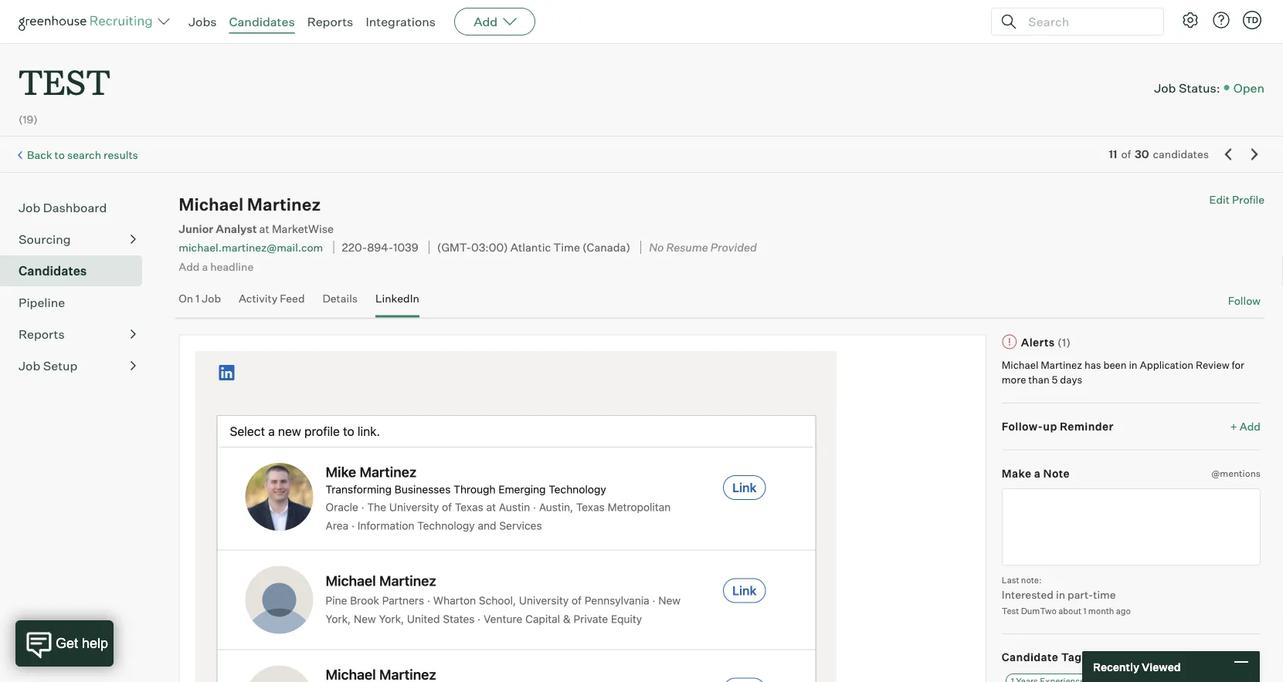 Task type: locate. For each thing, give the bounding box(es) containing it.
+
[[1230, 420, 1237, 434], [1227, 651, 1234, 665]]

michael inside michael martinez has been in application review for more than 5 days
[[1002, 359, 1038, 371]]

michael for michael martinez junior analyst at marketwise
[[179, 194, 243, 215]]

candidates down sourcing
[[19, 264, 87, 279]]

0 vertical spatial martinez
[[247, 194, 321, 215]]

no resume provided
[[649, 241, 757, 255]]

0 horizontal spatial in
[[1056, 589, 1065, 602]]

job for job dashboard
[[19, 200, 40, 216]]

1 horizontal spatial michael
[[1002, 359, 1038, 371]]

None text field
[[1002, 489, 1261, 566]]

220-894-1039
[[342, 241, 418, 255]]

martinez up "marketwise"
[[247, 194, 321, 215]]

1 vertical spatial edit
[[1236, 651, 1257, 665]]

1 horizontal spatial edit
[[1236, 651, 1257, 665]]

candidate
[[1002, 651, 1059, 665]]

add inside 'link'
[[1240, 420, 1261, 434]]

1 horizontal spatial reports
[[307, 14, 353, 29]]

resume
[[666, 241, 708, 255]]

profile
[[1232, 193, 1265, 207]]

jobs link
[[188, 14, 217, 29]]

1 vertical spatial a
[[1034, 467, 1041, 481]]

0 horizontal spatial candidates
[[19, 264, 87, 279]]

analyst
[[216, 222, 257, 236]]

a left headline
[[202, 260, 208, 273]]

add
[[474, 14, 498, 29], [179, 260, 200, 273], [1240, 420, 1261, 434]]

11
[[1109, 148, 1117, 161]]

0 horizontal spatial reports link
[[19, 325, 136, 344]]

add inside popup button
[[474, 14, 498, 29]]

1 right about
[[1083, 606, 1086, 617]]

martinez inside michael martinez junior analyst at marketwise
[[247, 194, 321, 215]]

candidates
[[229, 14, 295, 29], [19, 264, 87, 279]]

feed
[[280, 292, 305, 306]]

+ edit link
[[1223, 647, 1261, 669]]

1 vertical spatial +
[[1227, 651, 1234, 665]]

1 vertical spatial candidates
[[19, 264, 87, 279]]

in up about
[[1056, 589, 1065, 602]]

+ right viewed
[[1227, 651, 1234, 665]]

1 horizontal spatial add
[[474, 14, 498, 29]]

0 horizontal spatial reports
[[19, 327, 65, 342]]

job dashboard
[[19, 200, 107, 216]]

0 horizontal spatial add
[[179, 260, 200, 273]]

application
[[1140, 359, 1194, 371]]

setup
[[43, 359, 78, 374]]

0 horizontal spatial candidates link
[[19, 262, 136, 281]]

pipeline
[[19, 295, 65, 311]]

(gmt-
[[437, 241, 471, 255]]

td
[[1246, 15, 1258, 25]]

1 horizontal spatial candidates link
[[229, 14, 295, 29]]

1 horizontal spatial a
[[1034, 467, 1041, 481]]

30
[[1135, 148, 1149, 161]]

a left note on the right of the page
[[1034, 467, 1041, 481]]

0 vertical spatial michael
[[179, 194, 243, 215]]

+ up @mentions
[[1230, 420, 1237, 434]]

add for add a headline
[[179, 260, 200, 273]]

job right "on"
[[202, 292, 221, 306]]

reports link left "integrations"
[[307, 14, 353, 29]]

0 vertical spatial a
[[202, 260, 208, 273]]

0 horizontal spatial a
[[202, 260, 208, 273]]

job up sourcing
[[19, 200, 40, 216]]

0 vertical spatial candidates link
[[229, 14, 295, 29]]

1 vertical spatial 1
[[1083, 606, 1086, 617]]

1 vertical spatial in
[[1056, 589, 1065, 602]]

candidates link up pipeline link
[[19, 262, 136, 281]]

1
[[196, 292, 200, 306], [1083, 606, 1086, 617]]

1 horizontal spatial martinez
[[1041, 359, 1082, 371]]

job
[[1154, 80, 1176, 95], [19, 200, 40, 216], [202, 292, 221, 306], [19, 359, 40, 374]]

martinez inside michael martinez has been in application review for more than 5 days
[[1041, 359, 1082, 371]]

edit profile
[[1209, 193, 1265, 207]]

martinez
[[247, 194, 321, 215], [1041, 359, 1082, 371]]

a
[[202, 260, 208, 273], [1034, 467, 1041, 481]]

0 vertical spatial +
[[1230, 420, 1237, 434]]

ago
[[1116, 606, 1131, 617]]

michael up more on the bottom right
[[1002, 359, 1038, 371]]

martinez up 5
[[1041, 359, 1082, 371]]

reports down pipeline
[[19, 327, 65, 342]]

0 vertical spatial add
[[474, 14, 498, 29]]

0 horizontal spatial michael
[[179, 194, 243, 215]]

back to search results
[[27, 148, 138, 162]]

candidates link right jobs link
[[229, 14, 295, 29]]

+ edit
[[1227, 651, 1257, 665]]

test
[[19, 59, 110, 104]]

1 horizontal spatial 1
[[1083, 606, 1086, 617]]

time
[[1093, 589, 1116, 602]]

0 vertical spatial reports link
[[307, 14, 353, 29]]

1039
[[393, 241, 418, 255]]

edit
[[1209, 193, 1230, 207], [1236, 651, 1257, 665]]

alerts
[[1021, 336, 1055, 349]]

1 right "on"
[[196, 292, 200, 306]]

in right been
[[1129, 359, 1138, 371]]

been
[[1103, 359, 1127, 371]]

to
[[55, 148, 65, 162]]

integrations link
[[366, 14, 436, 29]]

back
[[27, 148, 52, 162]]

headline
[[210, 260, 254, 273]]

make a note
[[1002, 467, 1070, 481]]

of
[[1121, 148, 1131, 161]]

pipeline link
[[19, 294, 136, 312]]

michael.martinez@mail.com
[[179, 241, 323, 255]]

in inside michael martinez has been in application review for more than 5 days
[[1129, 359, 1138, 371]]

candidates link
[[229, 14, 295, 29], [19, 262, 136, 281]]

add for add
[[474, 14, 498, 29]]

job inside "link"
[[19, 200, 40, 216]]

michael
[[179, 194, 243, 215], [1002, 359, 1038, 371]]

reports link down pipeline link
[[19, 325, 136, 344]]

1 vertical spatial candidates link
[[19, 262, 136, 281]]

1 horizontal spatial reports link
[[307, 14, 353, 29]]

+ inside 'link'
[[1230, 420, 1237, 434]]

michael up junior on the top left
[[179, 194, 243, 215]]

provided
[[711, 241, 757, 255]]

0 horizontal spatial martinez
[[247, 194, 321, 215]]

atlantic
[[510, 241, 551, 255]]

(canada)
[[582, 241, 630, 255]]

test
[[1002, 606, 1019, 617]]

0 horizontal spatial edit
[[1209, 193, 1230, 207]]

@mentions
[[1212, 468, 1261, 479]]

2 horizontal spatial add
[[1240, 420, 1261, 434]]

(1)
[[1058, 336, 1071, 349]]

Search text field
[[1024, 10, 1149, 33]]

candidate tags
[[1002, 651, 1088, 665]]

review
[[1196, 359, 1230, 371]]

0 vertical spatial candidates
[[229, 14, 295, 29]]

1 vertical spatial reports link
[[19, 325, 136, 344]]

0 vertical spatial in
[[1129, 359, 1138, 371]]

job left status:
[[1154, 80, 1176, 95]]

on 1 job link
[[179, 292, 221, 315]]

job dashboard link
[[19, 199, 136, 217]]

0 vertical spatial 1
[[196, 292, 200, 306]]

about
[[1058, 606, 1081, 617]]

details
[[322, 292, 358, 306]]

1 vertical spatial martinez
[[1041, 359, 1082, 371]]

candidates right jobs link
[[229, 14, 295, 29]]

1 horizontal spatial in
[[1129, 359, 1138, 371]]

job left setup
[[19, 359, 40, 374]]

reports link
[[307, 14, 353, 29], [19, 325, 136, 344]]

1 horizontal spatial candidates
[[229, 14, 295, 29]]

03:00)
[[471, 241, 508, 255]]

days
[[1060, 374, 1082, 386]]

1 vertical spatial add
[[179, 260, 200, 273]]

1 vertical spatial michael
[[1002, 359, 1038, 371]]

@mentions link
[[1212, 466, 1261, 481]]

michael inside michael martinez junior analyst at marketwise
[[179, 194, 243, 215]]

dashboard
[[43, 200, 107, 216]]

2 vertical spatial add
[[1240, 420, 1261, 434]]

reports left "integrations"
[[307, 14, 353, 29]]

on
[[179, 292, 193, 306]]

junior
[[179, 222, 213, 236]]



Task type: vqa. For each thing, say whether or not it's contained in the screenshot.
rightmost reports
yes



Task type: describe. For each thing, give the bounding box(es) containing it.
tags
[[1061, 651, 1088, 665]]

linkedin link
[[375, 292, 419, 315]]

sourcing link
[[19, 230, 136, 249]]

job setup link
[[19, 357, 136, 376]]

recently
[[1093, 661, 1139, 674]]

1 inside last note: interested in part-time test dumtwo               about 1 month               ago
[[1083, 606, 1086, 617]]

interested
[[1002, 589, 1054, 602]]

894-
[[367, 241, 393, 255]]

test link
[[19, 43, 110, 108]]

integrations
[[366, 14, 436, 29]]

(gmt-03:00) atlantic time (canada)
[[437, 241, 630, 255]]

activity feed
[[239, 292, 305, 306]]

note
[[1043, 467, 1070, 481]]

configure image
[[1181, 11, 1200, 29]]

add a headline
[[179, 260, 254, 273]]

220-
[[342, 241, 367, 255]]

time
[[553, 241, 580, 255]]

follow-
[[1002, 420, 1043, 434]]

(19)
[[19, 113, 38, 126]]

no
[[649, 241, 664, 255]]

job for job status:
[[1154, 80, 1176, 95]]

michael martinez has been in application review for more than 5 days
[[1002, 359, 1245, 386]]

month
[[1088, 606, 1114, 617]]

martinez for michael martinez has been in application review for more than 5 days
[[1041, 359, 1082, 371]]

0 vertical spatial edit
[[1209, 193, 1230, 207]]

5
[[1052, 374, 1058, 386]]

+ add
[[1230, 420, 1261, 434]]

+ for + add
[[1230, 420, 1237, 434]]

add button
[[454, 8, 535, 36]]

candidates
[[1153, 148, 1209, 161]]

for
[[1232, 359, 1245, 371]]

1 vertical spatial reports
[[19, 327, 65, 342]]

last note: interested in part-time test dumtwo               about 1 month               ago
[[1002, 575, 1131, 617]]

follow
[[1228, 294, 1261, 308]]

jobs
[[188, 14, 217, 29]]

back to search results link
[[27, 148, 138, 162]]

+ for + edit
[[1227, 651, 1234, 665]]

activity
[[239, 292, 277, 306]]

+ add link
[[1230, 420, 1261, 435]]

job setup
[[19, 359, 78, 374]]

sourcing
[[19, 232, 71, 247]]

viewed
[[1142, 661, 1181, 674]]

td button
[[1243, 11, 1261, 29]]

11 of 30 candidates
[[1109, 148, 1209, 161]]

status:
[[1179, 80, 1220, 95]]

0 horizontal spatial 1
[[196, 292, 200, 306]]

job for job setup
[[19, 359, 40, 374]]

details link
[[322, 292, 358, 315]]

at
[[259, 222, 269, 236]]

results
[[104, 148, 138, 162]]

alerts (1)
[[1021, 336, 1071, 349]]

a for make
[[1034, 467, 1041, 481]]

part-
[[1068, 589, 1093, 602]]

reminder
[[1060, 420, 1114, 434]]

greenhouse recruiting image
[[19, 12, 158, 31]]

has
[[1084, 359, 1101, 371]]

more
[[1002, 374, 1026, 386]]

recently viewed
[[1093, 661, 1181, 674]]

edit profile link
[[1209, 193, 1265, 207]]

martinez for michael martinez junior analyst at marketwise
[[247, 194, 321, 215]]

activity feed link
[[239, 292, 305, 315]]

follow-up reminder
[[1002, 420, 1114, 434]]

up
[[1043, 420, 1057, 434]]

td button
[[1240, 8, 1265, 32]]

marketwise
[[272, 222, 334, 236]]

search
[[67, 148, 101, 162]]

michael.martinez@mail.com link
[[179, 241, 323, 255]]

follow link
[[1228, 294, 1261, 309]]

a for add
[[202, 260, 208, 273]]

in inside last note: interested in part-time test dumtwo               about 1 month               ago
[[1056, 589, 1065, 602]]

job status:
[[1154, 80, 1220, 95]]

on 1 job
[[179, 292, 221, 306]]

than
[[1028, 374, 1050, 386]]

linkedin
[[375, 292, 419, 306]]

0 vertical spatial reports
[[307, 14, 353, 29]]

note:
[[1021, 575, 1042, 586]]

make
[[1002, 467, 1032, 481]]

michael for michael martinez has been in application review for more than 5 days
[[1002, 359, 1038, 371]]

open
[[1233, 80, 1265, 95]]



